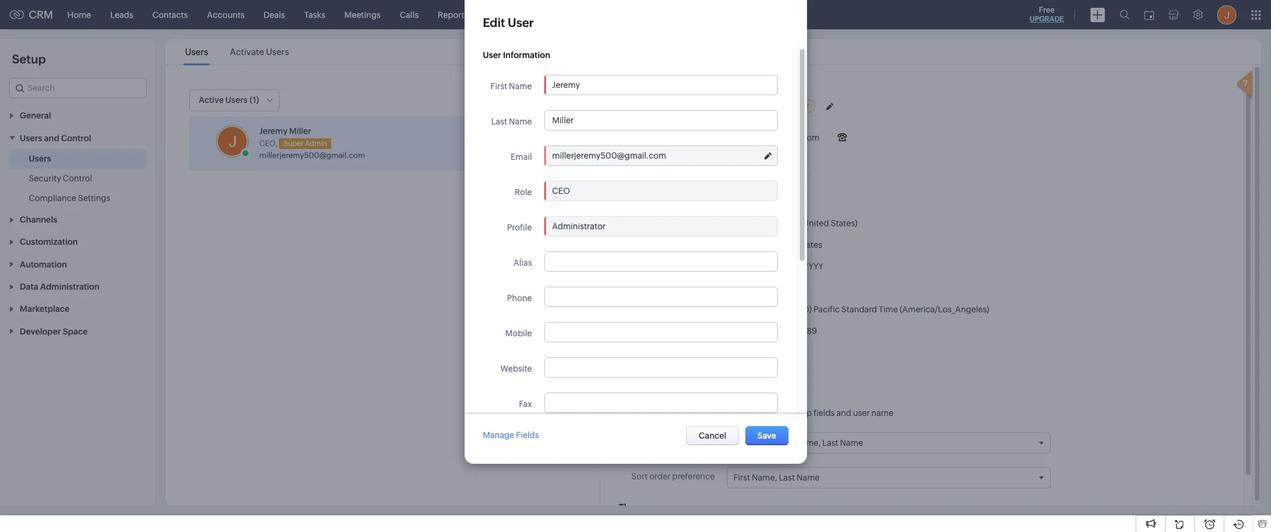 Task type: locate. For each thing, give the bounding box(es) containing it.
name format
[[662, 437, 715, 447]]

campaigns
[[488, 10, 532, 19]]

information
[[503, 50, 550, 60], [649, 193, 700, 203]]

fax
[[519, 399, 532, 409]]

preference
[[672, 472, 715, 482]]

0 horizontal spatial in
[[701, 408, 708, 418]]

1 horizontal spatial miller
[[722, 100, 746, 110]]

0 horizontal spatial miller
[[289, 126, 311, 136]]

profile
[[507, 223, 532, 232]]

None text field
[[545, 111, 777, 130], [545, 181, 777, 201], [545, 217, 777, 236], [545, 252, 777, 271], [545, 111, 777, 130], [545, 181, 777, 201], [545, 217, 777, 236], [545, 252, 777, 271]]

in right member
[[745, 369, 752, 378]]

beyond imagination link
[[718, 115, 794, 124]]

tasks
[[304, 10, 325, 19]]

(gmt -8:0) pacific standard time (america/los_angeles)
[[770, 305, 990, 314]]

(america/los_angeles)
[[900, 305, 990, 314]]

jeremy up "beyond" at right top
[[689, 100, 720, 110]]

display name format & preferences it applies to fullname in column of list view, lookup fields and user name
[[619, 393, 894, 418]]

0 vertical spatial control
[[61, 133, 91, 143]]

website
[[500, 364, 532, 374]]

users and control
[[20, 133, 91, 143]]

states)
[[831, 219, 858, 228]]

activate users
[[230, 47, 289, 57]]

1 vertical spatial user
[[483, 50, 501, 60]]

1 horizontal spatial user
[[508, 16, 534, 29]]

user inside button
[[549, 96, 567, 106]]

reports link
[[428, 0, 478, 29]]

miller up super
[[289, 126, 311, 136]]

0 vertical spatial jeremy
[[689, 100, 720, 110]]

users link up security
[[29, 153, 51, 164]]

super
[[284, 139, 304, 148]]

users
[[185, 47, 208, 57], [266, 47, 289, 57], [548, 121, 570, 131], [20, 133, 42, 143], [29, 154, 51, 163]]

jeremy for jeremy miller
[[689, 100, 720, 110]]

name for display
[[652, 393, 677, 404]]

information up first name
[[503, 50, 550, 60]]

miller inside the jeremy miller ceo, super admin millerjeremy500@gmail.com
[[289, 126, 311, 136]]

0 horizontal spatial -
[[770, 369, 773, 378]]

member in
[[711, 369, 752, 378]]

0 horizontal spatial information
[[503, 50, 550, 60]]

1 vertical spatial millerjeremy500@gmail.com
[[259, 151, 365, 160]]

name
[[509, 81, 532, 91], [509, 117, 532, 126], [652, 393, 677, 404], [662, 437, 685, 447]]

and left the user
[[836, 408, 851, 418]]

list
[[751, 408, 762, 418]]

0 vertical spatial user
[[508, 16, 534, 29]]

1 vertical spatial miller
[[289, 126, 311, 136]]

active users (1)
[[199, 95, 259, 105]]

0 horizontal spatial user
[[483, 50, 501, 60]]

miller for jeremy miller ceo, super admin millerjeremy500@gmail.com
[[289, 126, 311, 136]]

users link down 'contacts'
[[183, 47, 210, 57]]

format
[[724, 262, 752, 271], [724, 283, 752, 293], [679, 393, 710, 404], [687, 437, 715, 447]]

in inside display name format & preferences it applies to fullname in column of list view, lookup fields and user name
[[701, 408, 708, 418]]

time
[[704, 283, 723, 293], [712, 305, 731, 314], [879, 305, 898, 314]]

zone
[[733, 305, 752, 314]]

alias
[[514, 258, 532, 268]]

-
[[793, 305, 796, 314], [770, 369, 773, 378]]

security
[[29, 173, 61, 183]]

themes
[[619, 503, 653, 513]]

view,
[[764, 408, 783, 418]]

time left "zone"
[[712, 305, 731, 314]]

calls
[[400, 10, 419, 19]]

last name
[[491, 117, 532, 126]]

free
[[1039, 5, 1055, 14]]

1 vertical spatial information
[[649, 193, 700, 203]]

information down details
[[649, 193, 700, 203]]

manage
[[483, 430, 514, 440]]

0 vertical spatial in
[[745, 369, 752, 378]]

0 horizontal spatial users link
[[29, 153, 51, 164]]

1 vertical spatial in
[[701, 408, 708, 418]]

user right new
[[549, 96, 567, 106]]

reports
[[438, 10, 468, 19]]

format down fullname
[[687, 437, 715, 447]]

control
[[61, 133, 91, 143], [63, 173, 92, 183]]

format up "zone"
[[724, 283, 752, 293]]

name for first
[[509, 81, 532, 91]]

beyond imagination
[[718, 115, 791, 124]]

millerjeremy500@gmail.com
[[706, 133, 820, 143], [259, 151, 365, 160]]

information for locale information
[[649, 193, 700, 203]]

2 vertical spatial user
[[549, 96, 567, 106]]

jeremy
[[689, 100, 720, 110], [259, 126, 288, 136]]

0 horizontal spatial millerjeremy500@gmail.com
[[259, 151, 365, 160]]

name inside display name format & preferences it applies to fullname in column of list view, lookup fields and user name
[[652, 393, 677, 404]]

user information
[[483, 50, 550, 60]]

2 horizontal spatial user
[[549, 96, 567, 106]]

compliance settings link
[[29, 192, 110, 204]]

millerjeremy500@gmail.com down beyond imagination link
[[706, 133, 820, 143]]

format for time
[[724, 283, 752, 293]]

1 horizontal spatial and
[[836, 408, 851, 418]]

1 horizontal spatial users link
[[183, 47, 210, 57]]

name up to
[[652, 393, 677, 404]]

control up compliance settings link
[[63, 173, 92, 183]]

format up 'time format'
[[724, 262, 752, 271]]

0 horizontal spatial jeremy
[[259, 126, 288, 136]]

security control
[[29, 173, 92, 183]]

1 vertical spatial control
[[63, 173, 92, 183]]

control up users and control region
[[61, 133, 91, 143]]

and inside display name format & preferences it applies to fullname in column of list view, lookup fields and user name
[[836, 408, 851, 418]]

0 vertical spatial and
[[44, 133, 59, 143]]

- up preferences
[[770, 369, 773, 378]]

1 vertical spatial users link
[[29, 153, 51, 164]]

english (united states)
[[770, 219, 858, 228]]

leads link
[[101, 0, 143, 29]]

in left column
[[701, 408, 708, 418]]

millerjeremy500@gmail.com down admin
[[259, 151, 365, 160]]

list containing users
[[174, 39, 300, 65]]

- right (gmt
[[793, 305, 796, 314]]

jeremy inside the jeremy miller ceo, super admin millerjeremy500@gmail.com
[[259, 126, 288, 136]]

name down fullname
[[662, 437, 685, 447]]

1 horizontal spatial jeremy
[[689, 100, 720, 110]]

users link for security control link
[[29, 153, 51, 164]]

users inside dropdown button
[[20, 133, 42, 143]]

0 vertical spatial miller
[[722, 100, 746, 110]]

groups
[[619, 348, 650, 358]]

1 horizontal spatial information
[[649, 193, 700, 203]]

format inside display name format & preferences it applies to fullname in column of list view, lookup fields and user name
[[679, 393, 710, 404]]

user
[[508, 16, 534, 29], [483, 50, 501, 60], [549, 96, 567, 106]]

activate users link
[[228, 47, 291, 57]]

1 vertical spatial and
[[836, 408, 851, 418]]

and up security
[[44, 133, 59, 143]]

applies
[[626, 408, 654, 418]]

1 vertical spatial jeremy
[[259, 126, 288, 136]]

1 horizontal spatial millerjeremy500@gmail.com
[[706, 133, 820, 143]]

0 vertical spatial information
[[503, 50, 550, 60]]

security control link
[[29, 172, 92, 184]]

format up fullname
[[679, 393, 710, 404]]

miller
[[722, 100, 746, 110], [289, 126, 311, 136]]

time down date
[[704, 283, 723, 293]]

time for time format
[[704, 283, 723, 293]]

miller up "beyond" at right top
[[722, 100, 746, 110]]

show details link
[[619, 161, 677, 170]]

user up the 'first'
[[483, 50, 501, 60]]

user right edit
[[508, 16, 534, 29]]

jeremy up ceo,
[[259, 126, 288, 136]]

standard
[[841, 305, 877, 314]]

column
[[710, 408, 739, 418]]

contacts
[[152, 10, 188, 19]]

None text field
[[545, 75, 777, 95], [545, 146, 758, 165], [545, 287, 777, 307], [545, 323, 777, 342], [545, 358, 777, 377], [545, 393, 777, 413], [545, 75, 777, 95], [545, 146, 758, 165], [545, 287, 777, 307], [545, 323, 777, 342], [545, 358, 777, 377], [545, 393, 777, 413]]

name right last
[[509, 117, 532, 126]]

users link inside region
[[29, 153, 51, 164]]

in
[[745, 369, 752, 378], [701, 408, 708, 418]]

time zone
[[712, 305, 752, 314]]

0 vertical spatial users link
[[183, 47, 210, 57]]

mobile
[[505, 329, 532, 338]]

name right the 'first'
[[509, 81, 532, 91]]

home link
[[58, 0, 101, 29]]

sort
[[631, 472, 648, 482]]

mmm d, yyyy
[[770, 262, 824, 271]]

cancel button
[[686, 426, 739, 445]]

list
[[174, 39, 300, 65]]

0 horizontal spatial and
[[44, 133, 59, 143]]

email
[[511, 152, 532, 162]]

0 vertical spatial -
[[793, 305, 796, 314]]



Task type: describe. For each thing, give the bounding box(es) containing it.
to
[[655, 408, 664, 418]]

control inside dropdown button
[[61, 133, 91, 143]]

order
[[650, 472, 671, 482]]

import users
[[520, 121, 570, 131]]

control inside region
[[63, 173, 92, 183]]

&
[[712, 393, 718, 404]]

setup
[[12, 52, 46, 66]]

crm
[[29, 8, 53, 21]]

compliance settings
[[29, 193, 110, 203]]

first name
[[490, 81, 532, 91]]

yyyy
[[804, 262, 824, 271]]

fullname
[[665, 408, 699, 418]]

format for date
[[724, 262, 752, 271]]

activate
[[230, 47, 264, 57]]

upgrade
[[1030, 15, 1064, 23]]

role
[[515, 187, 532, 197]]

details
[[641, 161, 665, 170]]

users and control region
[[0, 149, 156, 208]]

d,
[[794, 262, 802, 271]]

locale information
[[619, 193, 700, 203]]

time right standard at the right bottom
[[879, 305, 898, 314]]

contacts link
[[143, 0, 198, 29]]

crm link
[[10, 8, 53, 21]]

name for last
[[509, 117, 532, 126]]

admin
[[305, 139, 327, 148]]

user
[[853, 408, 870, 418]]

edit
[[483, 16, 505, 29]]

campaigns link
[[478, 0, 542, 29]]

united states
[[770, 240, 822, 250]]

millerjeremy500@gmail.com link
[[259, 151, 365, 160]]

english
[[770, 219, 799, 228]]

123,456.789
[[770, 326, 817, 336]]

jeremy for jeremy miller ceo, super admin millerjeremy500@gmail.com
[[259, 126, 288, 136]]

mmm
[[770, 262, 792, 271]]

preferences
[[720, 393, 772, 404]]

last
[[491, 117, 507, 126]]

import
[[520, 121, 546, 131]]

time for time zone
[[712, 305, 731, 314]]

8:0)
[[796, 305, 812, 314]]

united
[[770, 240, 796, 250]]

users link for activate users link
[[183, 47, 210, 57]]

deals link
[[254, 0, 295, 29]]

save button
[[746, 426, 788, 445]]

ceo,
[[259, 139, 278, 148]]

new
[[529, 96, 547, 106]]

users and control button
[[0, 127, 156, 149]]

1 horizontal spatial -
[[793, 305, 796, 314]]

miller for jeremy miller
[[722, 100, 746, 110]]

1 vertical spatial -
[[770, 369, 773, 378]]

leads
[[110, 10, 133, 19]]

users (1)
[[225, 95, 259, 105]]

calls link
[[390, 0, 428, 29]]

locale
[[619, 193, 647, 203]]

(united
[[801, 219, 829, 228]]

format for name
[[687, 437, 715, 447]]

and inside users and control dropdown button
[[44, 133, 59, 143]]

time format
[[704, 283, 752, 293]]

it
[[619, 408, 624, 418]]

date format
[[705, 262, 752, 271]]

new user
[[529, 96, 567, 106]]

manage fields
[[483, 430, 539, 440]]

12 hours
[[770, 283, 803, 293]]

users inside region
[[29, 154, 51, 163]]

12
[[770, 283, 778, 293]]

cancel
[[699, 431, 726, 441]]

tasks link
[[295, 0, 335, 29]]

active
[[199, 95, 224, 105]]

0 vertical spatial millerjeremy500@gmail.com
[[706, 133, 820, 143]]

user for edit user
[[508, 16, 534, 29]]

name
[[872, 408, 894, 418]]

of
[[741, 408, 749, 418]]

user for new user
[[549, 96, 567, 106]]

1 horizontal spatial in
[[745, 369, 752, 378]]

information for user information
[[503, 50, 550, 60]]

edit user
[[483, 16, 534, 29]]

accounts link
[[198, 0, 254, 29]]

first
[[490, 81, 507, 91]]

settings
[[78, 193, 110, 203]]

display
[[619, 393, 650, 404]]

deals
[[264, 10, 285, 19]]

phone
[[507, 293, 532, 303]]

save
[[758, 431, 776, 441]]

jeremy miller
[[689, 100, 746, 110]]

fields
[[814, 408, 835, 418]]

language
[[713, 219, 752, 228]]

imagination
[[747, 115, 791, 124]]

show
[[619, 161, 639, 170]]

fields
[[516, 430, 539, 440]]

free upgrade
[[1030, 5, 1064, 23]]

beyond
[[718, 115, 746, 124]]

member
[[711, 369, 743, 378]]



Task type: vqa. For each thing, say whether or not it's contained in the screenshot.
Home
yes



